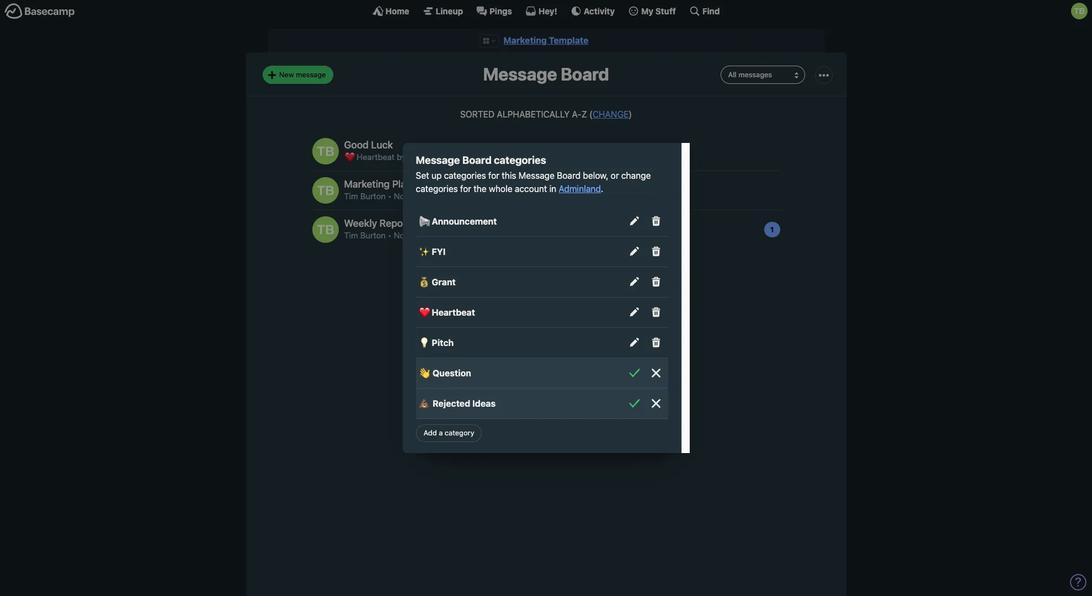 Task type: locate. For each thing, give the bounding box(es) containing it.
below,
[[583, 171, 609, 180]]

1 horizontal spatial to
[[588, 230, 596, 240]]

0 vertical spatial board
[[561, 64, 609, 85]]

home link
[[372, 6, 409, 17]]

marketing
[[541, 191, 578, 201]]

main element
[[0, 0, 1092, 22]]

1 vertical spatial change
[[621, 171, 651, 180]]

nov inside marketing plan proposal tim burton • nov 21 —           space to create the greatest marketing plan.
[[394, 191, 409, 201]]

marketing left plan
[[344, 178, 390, 190]]

a right 'add'
[[439, 429, 443, 437]]

nov 21 element for luck
[[458, 152, 484, 162]]

a
[[559, 230, 564, 240], [439, 429, 443, 437]]

categories down message board categories
[[444, 171, 486, 180]]

the inside marketing plan proposal tim burton • nov 21 —           space to create the greatest marketing plan.
[[493, 191, 505, 201]]

💰 grant
[[419, 277, 456, 287]]

0 horizontal spatial heartbeat
[[357, 152, 395, 162]]

1 horizontal spatial marketing
[[504, 35, 547, 45]]

board down template
[[561, 64, 609, 85]]

1 vertical spatial to
[[588, 230, 596, 240]]

heartbeat
[[357, 152, 395, 162], [432, 307, 475, 317]]

•
[[452, 152, 456, 162], [388, 191, 392, 201], [388, 230, 392, 240]]

• up proposal
[[452, 152, 456, 162]]

)
[[629, 109, 632, 119]]

1 vertical spatial message
[[451, 230, 485, 240]]

message right new
[[296, 70, 326, 79]]

burton inside the weekly report tim burton • nov 20 —           this message board will serve as a place to ask questions
[[360, 230, 386, 240]]

to left ask at the right of page
[[588, 230, 596, 240]]

1 vertical spatial categories
[[444, 171, 486, 180]]

0 vertical spatial nov 21 element
[[458, 152, 484, 162]]

— inside good luck ❤️ heartbeat by              tim burton • nov 21 —           thankful
[[486, 152, 493, 162]]

the right create
[[493, 191, 505, 201]]

None text field
[[419, 366, 430, 380]]

set up categories for this message board below, or change categories for the whole account in
[[416, 171, 651, 194]]

for right space
[[460, 184, 471, 194]]

the inside the set up categories for this message board below, or change categories for the whole account in
[[474, 184, 487, 194]]

message
[[483, 64, 557, 85], [416, 154, 460, 166], [519, 171, 555, 180]]

category
[[445, 429, 474, 437]]

the left whole
[[474, 184, 487, 194]]

• inside good luck ❤️ heartbeat by              tim burton • nov 21 —           thankful
[[452, 152, 456, 162]]

sorted alphabetically a-z ( change )
[[460, 109, 632, 119]]

— left thankful
[[486, 152, 493, 162]]

0 vertical spatial marketing
[[504, 35, 547, 45]]

0 vertical spatial 21
[[475, 152, 484, 162]]

💡 pitch
[[419, 338, 454, 348]]

❤️ up 💡
[[419, 307, 430, 317]]

whole
[[489, 184, 513, 194]]

tim up weekly at top
[[344, 191, 358, 201]]

• inside marketing plan proposal tim burton • nov 21 —           space to create the greatest marketing plan.
[[388, 191, 392, 201]]

1 vertical spatial ❤️
[[419, 307, 430, 317]]

board for message board
[[561, 64, 609, 85]]

change inside the set up categories for this message board below, or change categories for the whole account in
[[621, 171, 651, 180]]

account
[[515, 184, 547, 194]]

pings
[[490, 6, 512, 16]]

1 horizontal spatial message
[[451, 230, 485, 240]]

nov down plan
[[394, 191, 409, 201]]

0 horizontal spatial the
[[474, 184, 487, 194]]

place
[[566, 230, 586, 240]]

nov 21 element down plan
[[394, 191, 420, 201]]

a right as
[[559, 230, 564, 240]]

💡
[[419, 338, 430, 348]]

1 vertical spatial a
[[439, 429, 443, 437]]

change link
[[593, 109, 629, 119]]

0 vertical spatial message
[[483, 64, 557, 85]]

announcement
[[432, 216, 497, 226]]

1 vertical spatial —
[[422, 191, 429, 201]]

change
[[593, 109, 629, 119], [621, 171, 651, 180]]

• inside the weekly report tim burton • nov 20 —           this message board will serve as a place to ask questions
[[388, 230, 392, 240]]

fyi
[[432, 247, 446, 257]]

nov 20 element
[[394, 230, 421, 240]]

1 vertical spatial tim
[[344, 191, 358, 201]]

1 vertical spatial nov 21 element
[[394, 191, 420, 201]]

up
[[432, 171, 442, 180]]

💰
[[419, 277, 430, 287]]

tim burton image inside main element
[[1071, 3, 1088, 19]]

heartbeat down luck
[[357, 152, 395, 162]]

0 horizontal spatial nov 21 element
[[394, 191, 420, 201]]

— right 20
[[423, 230, 430, 240]]

lineup
[[436, 6, 463, 16]]

marketing template
[[504, 35, 589, 45]]

1 vertical spatial board
[[462, 154, 492, 166]]

1 horizontal spatial the
[[493, 191, 505, 201]]

2 vertical spatial burton
[[360, 230, 386, 240]]

0 horizontal spatial a
[[439, 429, 443, 437]]

to right space
[[457, 191, 465, 201]]

21 inside good luck ❤️ heartbeat by              tim burton • nov 21 —           thankful
[[475, 152, 484, 162]]

good
[[344, 139, 369, 151]]

—
[[486, 152, 493, 162], [422, 191, 429, 201], [423, 230, 430, 240]]

2 vertical spatial categories
[[416, 184, 458, 194]]

❤️ down good
[[344, 152, 355, 162]]

0 vertical spatial ❤️
[[344, 152, 355, 162]]

message inside the weekly report tim burton • nov 20 —           this message board will serve as a place to ask questions
[[451, 230, 485, 240]]

z
[[581, 109, 587, 119]]

categories up this
[[494, 154, 546, 166]]

the
[[474, 184, 487, 194], [493, 191, 505, 201]]

heartbeat inside good luck ❤️ heartbeat by              tim burton • nov 21 —           thankful
[[357, 152, 395, 162]]

marketing template link
[[504, 35, 589, 45]]

to
[[457, 191, 465, 201], [588, 230, 596, 240]]

2 vertical spatial •
[[388, 230, 392, 240]]

nov
[[458, 152, 473, 162], [394, 191, 409, 201], [394, 230, 409, 240]]

tim burton image for marketing plan proposal
[[312, 177, 339, 204]]

2 vertical spatial message
[[519, 171, 555, 180]]

tim inside marketing plan proposal tim burton • nov 21 —           space to create the greatest marketing plan.
[[344, 191, 358, 201]]

Name it… text field
[[433, 366, 539, 380]]

nov 21 element
[[458, 152, 484, 162], [394, 191, 420, 201]]

heartbeat down grant
[[432, 307, 475, 317]]

0 vertical spatial message
[[296, 70, 326, 79]]

nov 21 element for plan
[[394, 191, 420, 201]]

plan
[[392, 178, 412, 190]]

1 link
[[765, 222, 780, 237]]

weekly
[[344, 218, 377, 229]]

message up account
[[519, 171, 555, 180]]

new message link
[[262, 66, 334, 84]]

0 vertical spatial •
[[452, 152, 456, 162]]

1 vertical spatial 21
[[411, 191, 420, 201]]

0 vertical spatial nov
[[458, 152, 473, 162]]

for up whole
[[488, 171, 500, 180]]

change right z
[[593, 109, 629, 119]]

burton up up
[[425, 152, 450, 162]]

0 horizontal spatial 21
[[411, 191, 420, 201]]

marketing inside marketing plan proposal tim burton • nov 21 —           space to create the greatest marketing plan.
[[344, 178, 390, 190]]

❤️
[[344, 152, 355, 162], [419, 307, 430, 317]]

nov inside the weekly report tim burton • nov 20 —           this message board will serve as a place to ask questions
[[394, 230, 409, 240]]

nov down report
[[394, 230, 409, 240]]

message board
[[483, 64, 609, 85]]

0 horizontal spatial for
[[460, 184, 471, 194]]

21 left thankful
[[475, 152, 484, 162]]

or
[[611, 171, 619, 180]]

a-
[[572, 109, 581, 119]]

marketing plan proposal tim burton • nov 21 —           space to create the greatest marketing plan.
[[344, 178, 599, 201]]

2 vertical spatial nov
[[394, 230, 409, 240]]

message up up
[[416, 154, 460, 166]]

message for message board categories
[[416, 154, 460, 166]]

1 vertical spatial •
[[388, 191, 392, 201]]

message up alphabetically
[[483, 64, 557, 85]]

0 vertical spatial —
[[486, 152, 493, 162]]

add a category
[[424, 429, 474, 437]]

1
[[770, 225, 774, 234]]

0 horizontal spatial marketing
[[344, 178, 390, 190]]

message down announcement
[[451, 230, 485, 240]]

1 vertical spatial burton
[[360, 191, 386, 201]]

1 horizontal spatial a
[[559, 230, 564, 240]]

find
[[703, 6, 720, 16]]

21 down plan
[[411, 191, 420, 201]]

None text field
[[419, 396, 430, 411]]

proposal
[[414, 178, 454, 190]]

0 vertical spatial a
[[559, 230, 564, 240]]

change right or
[[621, 171, 651, 180]]

nov 21 element up marketing plan proposal tim burton • nov 21 —           space to create the greatest marketing plan.
[[458, 152, 484, 162]]

board
[[561, 64, 609, 85], [462, 154, 492, 166], [557, 171, 581, 180]]

board up adminland
[[557, 171, 581, 180]]

nov up marketing plan proposal tim burton • nov 21 —           space to create the greatest marketing plan.
[[458, 152, 473, 162]]

1 vertical spatial marketing
[[344, 178, 390, 190]]

plan.
[[581, 191, 599, 201]]

0 vertical spatial heartbeat
[[357, 152, 395, 162]]

burton down weekly at top
[[360, 230, 386, 240]]

1 vertical spatial message
[[416, 154, 460, 166]]

lineup link
[[423, 6, 463, 17]]

0 vertical spatial to
[[457, 191, 465, 201]]

marketing down main element
[[504, 35, 547, 45]]

1 horizontal spatial nov 21 element
[[458, 152, 484, 162]]

tim burton image
[[1071, 3, 1088, 19], [312, 138, 339, 164], [312, 177, 339, 204], [312, 216, 339, 243]]

for
[[488, 171, 500, 180], [460, 184, 471, 194]]

0 horizontal spatial message
[[296, 70, 326, 79]]

1 horizontal spatial ❤️
[[419, 307, 430, 317]]

21
[[475, 152, 484, 162], [411, 191, 420, 201]]

0 vertical spatial burton
[[425, 152, 450, 162]]

0 vertical spatial tim
[[408, 152, 422, 162]]

0 vertical spatial categories
[[494, 154, 546, 166]]

categories down up
[[416, 184, 458, 194]]

❤️ inside good luck ❤️ heartbeat by              tim burton • nov 21 —           thankful
[[344, 152, 355, 162]]

tim down weekly at top
[[344, 230, 358, 240]]

tim right the by
[[408, 152, 422, 162]]

board inside the set up categories for this message board below, or change categories for the whole account in
[[557, 171, 581, 180]]

home
[[386, 6, 409, 16]]

message
[[296, 70, 326, 79], [451, 230, 485, 240]]

burton
[[425, 152, 450, 162], [360, 191, 386, 201], [360, 230, 386, 240]]

2 vertical spatial board
[[557, 171, 581, 180]]

0 horizontal spatial to
[[457, 191, 465, 201]]

as
[[548, 230, 557, 240]]

tim
[[408, 152, 422, 162], [344, 191, 358, 201], [344, 230, 358, 240]]

• down report
[[388, 230, 392, 240]]

categories
[[494, 154, 546, 166], [444, 171, 486, 180], [416, 184, 458, 194]]

0 horizontal spatial ❤️
[[344, 152, 355, 162]]

— down proposal
[[422, 191, 429, 201]]

switch accounts image
[[4, 3, 75, 20]]

2 vertical spatial tim
[[344, 230, 358, 240]]

1 vertical spatial nov
[[394, 191, 409, 201]]

(
[[589, 109, 593, 119]]

questions
[[613, 230, 650, 240]]

• up report
[[388, 191, 392, 201]]

1 horizontal spatial heartbeat
[[432, 307, 475, 317]]

tim inside the weekly report tim burton • nov 20 —           this message board will serve as a place to ask questions
[[344, 230, 358, 240]]

2 vertical spatial —
[[423, 230, 430, 240]]

a inside the weekly report tim burton • nov 20 —           this message board will serve as a place to ask questions
[[559, 230, 564, 240]]

tim burton image for good luck
[[312, 138, 339, 164]]

board up marketing plan proposal tim burton • nov 21 —           space to create the greatest marketing plan.
[[462, 154, 492, 166]]

1 horizontal spatial for
[[488, 171, 500, 180]]

template
[[549, 35, 589, 45]]

marketing
[[504, 35, 547, 45], [344, 178, 390, 190]]

tim burton image for weekly report
[[312, 216, 339, 243]]

burton up weekly at top
[[360, 191, 386, 201]]

1 horizontal spatial 21
[[475, 152, 484, 162]]



Task type: vqa. For each thing, say whether or not it's contained in the screenshot.
the to in the so the project will just include you for now. Before adding someone to a project, you first
no



Task type: describe. For each thing, give the bounding box(es) containing it.
0 vertical spatial for
[[488, 171, 500, 180]]

1 vertical spatial heartbeat
[[432, 307, 475, 317]]

to inside marketing plan proposal tim burton • nov 21 —           space to create the greatest marketing plan.
[[457, 191, 465, 201]]

1 vertical spatial for
[[460, 184, 471, 194]]

set
[[416, 171, 429, 180]]

add a category button
[[416, 424, 482, 442]]

✨ fyi
[[419, 247, 446, 257]]

burton inside marketing plan proposal tim burton • nov 21 —           space to create the greatest marketing plan.
[[360, 191, 386, 201]]

a inside add a category button
[[439, 429, 443, 437]]

21 inside marketing plan proposal tim burton • nov 21 —           space to create the greatest marketing plan.
[[411, 191, 420, 201]]

good luck ❤️ heartbeat by              tim burton • nov 21 —           thankful
[[344, 139, 528, 162]]

adminland .
[[559, 184, 603, 194]]

activity link
[[571, 6, 615, 17]]

nov inside good luck ❤️ heartbeat by              tim burton • nov 21 —           thankful
[[458, 152, 473, 162]]

message board categories
[[416, 154, 546, 166]]

space
[[431, 191, 455, 201]]

— inside marketing plan proposal tim burton • nov 21 —           space to create the greatest marketing plan.
[[422, 191, 429, 201]]

— inside the weekly report tim burton • nov 20 —           this message board will serve as a place to ask questions
[[423, 230, 430, 240]]

adminland link
[[559, 184, 601, 194]]

categories for up
[[444, 171, 486, 180]]

the for proposal
[[493, 191, 505, 201]]

sorted
[[460, 109, 495, 119]]

board for message board categories
[[462, 154, 492, 166]]

activity
[[584, 6, 615, 16]]

find button
[[689, 6, 720, 17]]

serve
[[525, 230, 546, 240]]

categories for board
[[494, 154, 546, 166]]

pings button
[[476, 6, 512, 17]]

tim inside good luck ❤️ heartbeat by              tim burton • nov 21 —           thankful
[[408, 152, 422, 162]]

new
[[279, 70, 294, 79]]

pitch
[[432, 338, 454, 348]]

marketing for plan
[[344, 178, 390, 190]]

create
[[467, 191, 491, 201]]

📢
[[419, 216, 430, 226]]

greatest
[[507, 191, 539, 201]]

to inside the weekly report tim burton • nov 20 —           this message board will serve as a place to ask questions
[[588, 230, 596, 240]]

grant
[[432, 277, 456, 287]]

message inside the set up categories for this message board below, or change categories for the whole account in
[[519, 171, 555, 180]]

board
[[487, 230, 509, 240]]

weekly report tim burton • nov 20 —           this message board will serve as a place to ask questions
[[344, 218, 650, 240]]

luck
[[371, 139, 393, 151]]

20
[[411, 230, 421, 240]]

this
[[502, 171, 516, 180]]

the for categories
[[474, 184, 487, 194]]

alphabetically
[[497, 109, 570, 119]]

❤️ heartbeat
[[419, 307, 475, 317]]

report
[[380, 218, 410, 229]]

thankful
[[495, 152, 528, 162]]

.
[[601, 184, 603, 194]]

adminland
[[559, 184, 601, 194]]

by
[[397, 152, 406, 162]]

marketing for template
[[504, 35, 547, 45]]

will
[[511, 230, 523, 240]]

message for message board
[[483, 64, 557, 85]]

Name it… text field
[[433, 396, 539, 411]]

✨
[[419, 247, 430, 257]]

burton inside good luck ❤️ heartbeat by              tim burton • nov 21 —           thankful
[[425, 152, 450, 162]]

new message
[[279, 70, 326, 79]]

0 vertical spatial change
[[593, 109, 629, 119]]

ask
[[598, 230, 611, 240]]

📢 announcement
[[419, 216, 497, 226]]

add
[[424, 429, 437, 437]]

in
[[549, 184, 556, 194]]

this
[[433, 230, 449, 240]]



